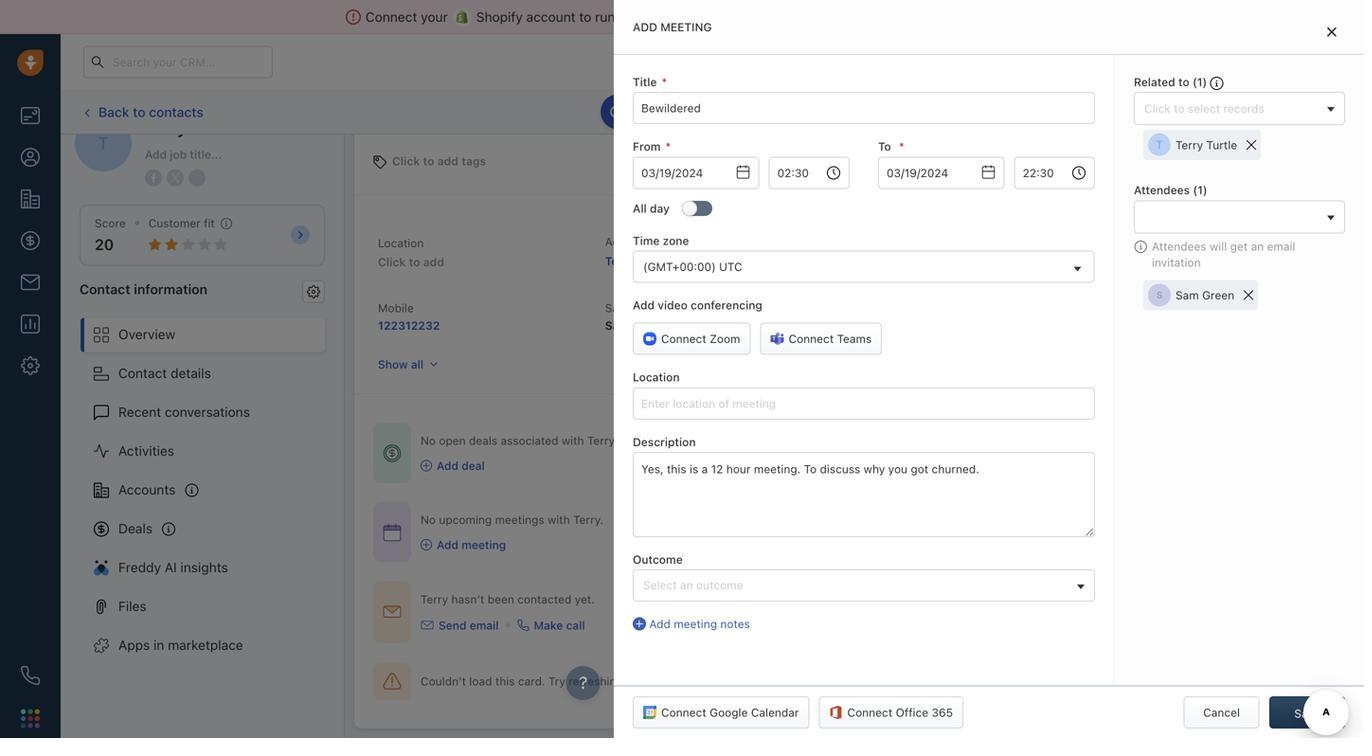 Task type: describe. For each thing, give the bounding box(es) containing it.
crm.
[[886, 9, 919, 25]]

terry up job
[[145, 117, 187, 138]]

close image
[[1328, 27, 1337, 37]]

0 vertical spatial with
[[562, 434, 584, 447]]

turtle inside account terry turtle
[[638, 255, 671, 268]]

updates available. click to refresh. link
[[601, 94, 824, 129]]

utc
[[719, 260, 743, 273]]

1 horizontal spatial in
[[932, 55, 941, 68]]

tab panel containing add meeting
[[614, 0, 1365, 738]]

send email
[[439, 619, 499, 632]]

add deal inside button
[[1213, 106, 1260, 119]]

to inside location click to add
[[409, 255, 420, 269]]

connect teams button
[[760, 323, 882, 355]]

container_wx8msf4aqz5i3rn1 image for no upcoming meetings with terry.
[[383, 523, 402, 542]]

1 vertical spatial add meeting
[[437, 538, 506, 551]]

support
[[779, 9, 827, 25]]

terryturtle85@gmail.com link
[[832, 252, 974, 271]]

activities
[[1099, 106, 1147, 119]]

20
[[95, 236, 114, 254]]

1 link
[[1220, 46, 1252, 78]]

notes
[[721, 618, 750, 631]]

days
[[958, 55, 981, 68]]

add left job
[[145, 148, 167, 161]]

green inside tab panel
[[1203, 289, 1235, 302]]

open
[[439, 434, 466, 447]]

attendees will get an email invitation
[[1152, 240, 1296, 269]]

terry turtle inside tab panel
[[1176, 138, 1238, 152]]

Search your CRM... text field
[[83, 46, 273, 78]]

21
[[944, 55, 955, 68]]

your
[[857, 55, 880, 68]]

save
[[1295, 707, 1321, 720]]

add inside button
[[1213, 106, 1235, 119]]

container_wx8msf4aqz5i3rn1 image for send email
[[421, 619, 434, 632]]

make
[[534, 619, 563, 632]]

connect zoom button
[[633, 323, 751, 355]]

add deal button
[[1185, 96, 1270, 128]]

t
[[1156, 138, 1164, 151]]

get
[[1231, 240, 1248, 253]]

connect for connect your
[[366, 9, 417, 25]]

sales owner sam green
[[605, 301, 670, 332]]

explore
[[1017, 55, 1058, 68]]

1 vertical spatial deal
[[462, 459, 485, 472]]

marketing
[[688, 9, 749, 25]]

connect for connect office 365
[[848, 706, 893, 719]]

add right run
[[633, 20, 658, 34]]

explore plans link
[[1007, 50, 1101, 73]]

email button
[[624, 96, 692, 128]]

1 vertical spatial 1
[[1198, 75, 1203, 89]]

select
[[643, 579, 677, 592]]

invitation
[[1152, 256, 1201, 269]]

from
[[831, 9, 859, 25]]

click to add tags
[[392, 154, 486, 168]]

0 horizontal spatial turtle
[[191, 117, 237, 138]]

all
[[411, 358, 424, 371]]

0 vertical spatial add
[[438, 154, 459, 168]]

no for no upcoming meetings with terry.
[[421, 513, 436, 526]]

all day
[[633, 202, 670, 215]]

calendar
[[751, 706, 799, 719]]

mng settings image
[[307, 285, 320, 298]]

green inside sales owner sam green
[[633, 319, 666, 332]]

add deal link
[[421, 458, 618, 474]]

container_wx8msf4aqz5i3rn1 image left make
[[518, 620, 529, 631]]

account terry turtle
[[605, 235, 671, 268]]

meeting for add meeting link
[[462, 538, 506, 551]]

terry hasn't been contacted yet.
[[421, 593, 595, 606]]

show
[[378, 358, 408, 371]]

location click to add
[[378, 236, 444, 269]]

no open deals associated with terry.
[[421, 434, 618, 447]]

seconds
[[865, 319, 912, 332]]

phone element
[[11, 657, 49, 695]]

send email image
[[1187, 56, 1201, 69]]

related to ( 1 )
[[1134, 75, 1211, 89]]

1 ( from the top
[[1193, 75, 1198, 89]]

to inside back to contacts link
[[133, 104, 145, 120]]

a few seconds ago
[[832, 319, 936, 332]]

zoom
[[710, 332, 741, 346]]

call
[[566, 619, 585, 632]]

to inside updates available. click to refresh. link
[[759, 105, 770, 118]]

Location text field
[[633, 387, 1095, 420]]

conversations
[[165, 404, 250, 420]]

(gmt+00:00) utc
[[643, 260, 743, 273]]

select an outcome
[[643, 579, 743, 592]]

contact for contact information
[[80, 281, 130, 297]]

ago
[[915, 319, 936, 332]]

related
[[1134, 75, 1176, 89]]

122312232
[[378, 319, 440, 332]]

sales activities
[[1067, 106, 1147, 119]]

title...
[[190, 148, 222, 161]]

0 vertical spatial 1
[[1239, 49, 1245, 61]]

email
[[653, 106, 681, 119]]

location for location
[[633, 371, 680, 384]]

1 ) from the top
[[1203, 75, 1208, 89]]

1 vertical spatial with
[[548, 513, 570, 526]]

add meeting notes
[[649, 618, 750, 631]]

(gmt+00:00)
[[643, 260, 716, 273]]

add left video
[[633, 299, 655, 312]]

description
[[633, 435, 696, 449]]

plans
[[1061, 55, 1091, 68]]

connect google calendar
[[661, 706, 799, 719]]

0 vertical spatial the
[[863, 9, 883, 25]]

title
[[633, 75, 657, 89]]

refreshing
[[569, 675, 623, 688]]

time zone
[[633, 234, 689, 247]]

associated
[[501, 434, 559, 447]]

Start typing the details about the meeting... text field
[[633, 452, 1095, 537]]

container_wx8msf4aqz5i3rn1 image left couldn't on the bottom of the page
[[383, 672, 402, 691]]

an inside attendees will get an email invitation
[[1251, 240, 1264, 253]]

try
[[549, 675, 566, 688]]

connect office 365
[[848, 706, 953, 719]]

cancel button
[[1184, 697, 1260, 729]]

contact for contact details
[[118, 365, 167, 381]]

container_wx8msf4aqz5i3rn1 image for add deal
[[421, 460, 432, 471]]

connect your
[[366, 9, 448, 25]]

0 horizontal spatial the
[[626, 675, 644, 688]]

add down open
[[437, 459, 459, 472]]

location for location click to add
[[378, 236, 424, 250]]

load
[[469, 675, 492, 688]]

deal inside button
[[1238, 106, 1260, 119]]

122312232 link
[[378, 319, 440, 332]]

2 your from the left
[[619, 9, 646, 25]]

attendees for attendees ( 1 )
[[1134, 184, 1190, 197]]

apps
[[118, 637, 150, 653]]

freshworks switcher image
[[21, 709, 40, 728]]

couldn't load this card. try refreshing the page.
[[421, 675, 677, 688]]

0 horizontal spatial in
[[154, 637, 164, 653]]

upcoming
[[439, 513, 492, 526]]

information
[[134, 281, 208, 297]]

1 vertical spatial email
[[470, 619, 499, 632]]



Task type: vqa. For each thing, say whether or not it's contained in the screenshot.
right SERVICES
no



Task type: locate. For each thing, give the bounding box(es) containing it.
2 ( from the top
[[1193, 184, 1198, 197]]

1 vertical spatial sales
[[605, 301, 634, 315]]

green down owner
[[633, 319, 666, 332]]

deals
[[118, 521, 153, 536]]

to right back
[[133, 104, 145, 120]]

click left tags
[[392, 154, 420, 168]]

make call
[[534, 619, 585, 632]]

contact up recent
[[118, 365, 167, 381]]

0 vertical spatial )
[[1203, 75, 1208, 89]]

account
[[605, 235, 649, 248]]

terry down "account"
[[605, 255, 635, 268]]

0 vertical spatial terry turtle
[[145, 117, 237, 138]]

files
[[118, 598, 146, 614]]

connect for connect google calendar
[[661, 706, 707, 719]]

your trial ends in 21 days
[[857, 55, 981, 68]]

turtle inside tab panel
[[1207, 138, 1238, 152]]

1 down the send email image
[[1198, 75, 1203, 89]]

1 vertical spatial attendees
[[1152, 240, 1207, 253]]

2 vertical spatial click
[[378, 255, 406, 269]]

attendees for attendees will get an email invitation
[[1152, 240, 1207, 253]]

attendees inside attendees will get an email invitation
[[1152, 240, 1207, 253]]

0 vertical spatial contact
[[80, 281, 130, 297]]

Title text field
[[633, 92, 1095, 124]]

owner
[[637, 301, 670, 315]]

0 vertical spatial no
[[421, 434, 436, 447]]

add meeting down the "upcoming"
[[437, 538, 506, 551]]

job
[[170, 148, 187, 161]]

add
[[438, 154, 459, 168], [423, 255, 444, 269]]

fit
[[204, 217, 215, 230]]

2 vertical spatial meeting
[[674, 618, 717, 631]]

-- text field for from
[[633, 157, 760, 189]]

sam green
[[1176, 289, 1235, 302]]

0 vertical spatial add deal
[[1213, 106, 1260, 119]]

connect inside connect zoom button
[[661, 332, 707, 346]]

sales for sales activities
[[1067, 106, 1096, 119]]

contacts
[[149, 104, 204, 120]]

tab panel
[[614, 0, 1365, 738]]

click up "mobile"
[[378, 255, 406, 269]]

1 vertical spatial meeting
[[462, 538, 506, 551]]

container_wx8msf4aqz5i3rn1 image
[[421, 460, 432, 471], [421, 539, 432, 550], [421, 619, 434, 632]]

shopify account to run your sales, marketing and support from the crm.
[[476, 9, 919, 25]]

email down hasn't
[[470, 619, 499, 632]]

click inside location click to add
[[378, 255, 406, 269]]

0 vertical spatial attendees
[[1134, 184, 1190, 197]]

0 vertical spatial turtle
[[191, 117, 237, 138]]

1 no from the top
[[421, 434, 436, 447]]

add inside location click to add
[[423, 255, 444, 269]]

the left page.
[[626, 675, 644, 688]]

email inside attendees will get an email invitation
[[1268, 240, 1296, 253]]

1 horizontal spatial the
[[863, 9, 883, 25]]

with right associated
[[562, 434, 584, 447]]

location down connect zoom button
[[633, 371, 680, 384]]

contact information
[[80, 281, 208, 297]]

your right run
[[619, 9, 646, 25]]

1 horizontal spatial add meeting
[[633, 20, 712, 34]]

0 horizontal spatial sales
[[605, 301, 634, 315]]

add down 1 link
[[1213, 106, 1235, 119]]

to left refresh.
[[759, 105, 770, 118]]

sales inside sales owner sam green
[[605, 301, 634, 315]]

green down attendees will get an email invitation
[[1203, 289, 1235, 302]]

0 vertical spatial add meeting
[[633, 20, 712, 34]]

container_wx8msf4aqz5i3rn1 image left open
[[383, 444, 402, 463]]

0 horizontal spatial green
[[633, 319, 666, 332]]

mobile
[[378, 301, 414, 315]]

meeting for add meeting notes link at the bottom
[[674, 618, 717, 631]]

available.
[[677, 105, 727, 118]]

add meeting up title at the left top of the page
[[633, 20, 712, 34]]

add up mobile 122312232
[[423, 255, 444, 269]]

an inside select an outcome button
[[680, 579, 693, 592]]

conferencing
[[691, 299, 763, 312]]

0 vertical spatial green
[[1203, 289, 1235, 302]]

connect inside the connect google calendar button
[[661, 706, 707, 719]]

-- text field up day
[[633, 157, 760, 189]]

1 vertical spatial green
[[633, 319, 666, 332]]

the right the from
[[863, 9, 883, 25]]

attendees up invitation
[[1152, 240, 1207, 253]]

1 vertical spatial sam
[[605, 319, 630, 332]]

recent
[[118, 404, 161, 420]]

cancel
[[1204, 706, 1240, 719]]

0 horizontal spatial sam
[[605, 319, 630, 332]]

attendees down 't'
[[1134, 184, 1190, 197]]

terry turtle down add deal button
[[1176, 138, 1238, 152]]

sam inside tab panel
[[1176, 289, 1199, 302]]

container_wx8msf4aqz5i3rn1 image
[[383, 444, 402, 463], [383, 523, 402, 542], [383, 603, 402, 622], [518, 620, 529, 631], [383, 672, 402, 691]]

deals
[[469, 434, 498, 447]]

add meeting notes link
[[633, 616, 1095, 632]]

your left shopify
[[421, 9, 448, 25]]

container_wx8msf4aqz5i3rn1 image left the "upcoming"
[[383, 523, 402, 542]]

(
[[1193, 75, 1198, 89], [1193, 184, 1198, 197]]

1 horizontal spatial an
[[1251, 240, 1264, 253]]

1 horizontal spatial turtle
[[638, 255, 671, 268]]

0 vertical spatial (
[[1193, 75, 1198, 89]]

1 horizontal spatial sales
[[1067, 106, 1096, 119]]

-- text field for to
[[878, 157, 1005, 189]]

couldn't
[[421, 675, 466, 688]]

0 horizontal spatial terry turtle
[[145, 117, 237, 138]]

1 vertical spatial an
[[680, 579, 693, 592]]

0 vertical spatial in
[[932, 55, 941, 68]]

been
[[488, 593, 514, 606]]

1 vertical spatial terry turtle
[[1176, 138, 1238, 152]]

explore plans
[[1017, 55, 1091, 68]]

card.
[[518, 675, 545, 688]]

with right meetings on the bottom left of the page
[[548, 513, 570, 526]]

add deal
[[1213, 106, 1260, 119], [437, 459, 485, 472]]

1 vertical spatial container_wx8msf4aqz5i3rn1 image
[[421, 539, 432, 550]]

ai
[[165, 560, 177, 575]]

in right apps
[[154, 637, 164, 653]]

connect office 365 button
[[819, 697, 964, 729]]

1 up attendees will get an email invitation
[[1198, 184, 1203, 197]]

container_wx8msf4aqz5i3rn1 image for no open deals associated with terry.
[[383, 444, 402, 463]]

-- text field down to
[[878, 157, 1005, 189]]

2 vertical spatial turtle
[[638, 255, 671, 268]]

0 vertical spatial email
[[1268, 240, 1296, 253]]

1 vertical spatial contact
[[118, 365, 167, 381]]

score
[[95, 217, 126, 230]]

connect for connect teams
[[789, 332, 834, 346]]

1 vertical spatial terry.
[[573, 513, 604, 526]]

1 vertical spatial the
[[626, 675, 644, 688]]

None text field
[[769, 157, 850, 189], [1015, 157, 1095, 189], [769, 157, 850, 189], [1015, 157, 1095, 189]]

location inside tab panel
[[633, 371, 680, 384]]

attendees ( 1 )
[[1134, 184, 1208, 197]]

location inside location click to add
[[378, 236, 424, 250]]

1 vertical spatial location
[[633, 371, 680, 384]]

meeting left and
[[661, 20, 712, 34]]

click
[[730, 105, 756, 118], [392, 154, 420, 168], [378, 255, 406, 269]]

connect inside connect teams button
[[789, 332, 834, 346]]

0 vertical spatial container_wx8msf4aqz5i3rn1 image
[[421, 460, 432, 471]]

dialog
[[614, 0, 1365, 738]]

to up "mobile"
[[409, 255, 420, 269]]

add deal down 1 link
[[1213, 106, 1260, 119]]

a
[[832, 319, 839, 332]]

1 vertical spatial click
[[392, 154, 420, 168]]

contacted
[[518, 593, 572, 606]]

2 -- text field from the left
[[878, 157, 1005, 189]]

terry. right meetings on the bottom left of the page
[[573, 513, 604, 526]]

to inside tab panel
[[1179, 75, 1190, 89]]

sales for sales owner sam green
[[605, 301, 634, 315]]

contact details
[[118, 365, 211, 381]]

0 horizontal spatial -- text field
[[633, 157, 760, 189]]

( down the send email image
[[1193, 75, 1198, 89]]

add video conferencing
[[633, 299, 763, 312]]

turtle down add deal button
[[1207, 138, 1238, 152]]

connect for connect zoom
[[661, 332, 707, 346]]

meeting down select an outcome
[[674, 618, 717, 631]]

an right select
[[680, 579, 693, 592]]

terry turtle
[[145, 117, 237, 138], [1176, 138, 1238, 152]]

connect google calendar button
[[633, 697, 810, 729]]

sam down 'terry turtle' link
[[605, 319, 630, 332]]

day
[[650, 202, 670, 215]]

deal
[[1238, 106, 1260, 119], [462, 459, 485, 472]]

overview
[[118, 327, 176, 342]]

1 right the send email image
[[1239, 49, 1245, 61]]

connect teams
[[789, 332, 872, 346]]

add job title...
[[145, 148, 222, 161]]

to left tags
[[423, 154, 435, 168]]

to down the send email image
[[1179, 75, 1190, 89]]

show all
[[378, 358, 424, 371]]

0 horizontal spatial your
[[421, 9, 448, 25]]

0 vertical spatial click
[[730, 105, 756, 118]]

terry up "send"
[[421, 593, 448, 606]]

0 vertical spatial sam
[[1176, 289, 1199, 302]]

shopify
[[476, 9, 523, 25]]

to
[[878, 140, 892, 153]]

2 vertical spatial 1
[[1198, 184, 1203, 197]]

dialog containing add meeting
[[614, 0, 1365, 738]]

0 horizontal spatial add meeting
[[437, 538, 506, 551]]

( up attendees will get an email invitation
[[1193, 184, 1198, 197]]

container_wx8msf4aqz5i3rn1 image inside 'add deal' link
[[421, 460, 432, 471]]

page.
[[647, 675, 677, 688]]

0 horizontal spatial location
[[378, 236, 424, 250]]

1 horizontal spatial location
[[633, 371, 680, 384]]

1 horizontal spatial -- text field
[[878, 157, 1005, 189]]

no left open
[[421, 434, 436, 447]]

Click to select records search field
[[1140, 99, 1321, 119]]

click right available.
[[730, 105, 756, 118]]

2 horizontal spatial turtle
[[1207, 138, 1238, 152]]

0 vertical spatial sales
[[1067, 106, 1096, 119]]

sam inside sales owner sam green
[[605, 319, 630, 332]]

recent conversations
[[118, 404, 250, 420]]

meeting down the "upcoming"
[[462, 538, 506, 551]]

0 horizontal spatial an
[[680, 579, 693, 592]]

1 vertical spatial in
[[154, 637, 164, 653]]

run
[[595, 9, 615, 25]]

add down the "upcoming"
[[437, 538, 459, 551]]

sam down invitation
[[1176, 289, 1199, 302]]

0 vertical spatial deal
[[1238, 106, 1260, 119]]

(gmt+00:00) utc link
[[634, 252, 1094, 282]]

sales
[[1067, 106, 1096, 119], [605, 301, 634, 315]]

20 button
[[95, 236, 114, 254]]

container_wx8msf4aqz5i3rn1 image for terry hasn't been contacted yet.
[[383, 603, 402, 622]]

container_wx8msf4aqz5i3rn1 image left "send"
[[383, 603, 402, 622]]

1 container_wx8msf4aqz5i3rn1 image from the top
[[421, 460, 432, 471]]

location
[[378, 236, 424, 250], [633, 371, 680, 384]]

terry inside account terry turtle
[[605, 255, 635, 268]]

1 vertical spatial add
[[423, 255, 444, 269]]

add meeting
[[633, 20, 712, 34], [437, 538, 506, 551]]

add meeting link
[[421, 537, 604, 553]]

phone image
[[21, 666, 40, 685]]

1 vertical spatial )
[[1203, 184, 1208, 197]]

details
[[171, 365, 211, 381]]

terry. left description
[[587, 434, 618, 447]]

contact
[[80, 281, 130, 297], [118, 365, 167, 381]]

back to contacts link
[[80, 97, 204, 127]]

sales left activities
[[1067, 106, 1096, 119]]

2 container_wx8msf4aqz5i3rn1 image from the top
[[421, 539, 432, 550]]

-- text field
[[633, 157, 760, 189], [878, 157, 1005, 189]]

an right "get"
[[1251, 240, 1264, 253]]

customer
[[148, 217, 201, 230]]

2 vertical spatial container_wx8msf4aqz5i3rn1 image
[[421, 619, 434, 632]]

1 horizontal spatial sam
[[1176, 289, 1199, 302]]

in left 21
[[932, 55, 941, 68]]

teams
[[837, 332, 872, 346]]

1 horizontal spatial green
[[1203, 289, 1235, 302]]

updates available. click to refresh.
[[628, 105, 815, 118]]

turtle up title...
[[191, 117, 237, 138]]

updates
[[628, 105, 674, 118]]

no left the "upcoming"
[[421, 513, 436, 526]]

add deal down open
[[437, 459, 485, 472]]

connect inside the connect office 365 button
[[848, 706, 893, 719]]

freddy
[[118, 560, 161, 575]]

deal down deals on the left bottom
[[462, 459, 485, 472]]

container_wx8msf4aqz5i3rn1 image inside add meeting link
[[421, 539, 432, 550]]

add down select
[[649, 618, 671, 631]]

1 -- text field from the left
[[633, 157, 760, 189]]

0 vertical spatial meeting
[[661, 20, 712, 34]]

1 your from the left
[[421, 9, 448, 25]]

to left run
[[579, 9, 592, 25]]

1 horizontal spatial email
[[1268, 240, 1296, 253]]

1 vertical spatial (
[[1193, 184, 1198, 197]]

add
[[633, 20, 658, 34], [1213, 106, 1235, 119], [145, 148, 167, 161], [633, 299, 655, 312], [437, 459, 459, 472], [437, 538, 459, 551], [649, 618, 671, 631]]

outcome
[[633, 553, 683, 566]]

0 vertical spatial an
[[1251, 240, 1264, 253]]

tags
[[462, 154, 486, 168]]

2 no from the top
[[421, 513, 436, 526]]

sales left owner
[[605, 301, 634, 315]]

customer fit
[[148, 217, 215, 230]]

all
[[633, 202, 647, 215]]

1 horizontal spatial deal
[[1238, 106, 1260, 119]]

3 container_wx8msf4aqz5i3rn1 image from the top
[[421, 619, 434, 632]]

back to contacts
[[99, 104, 204, 120]]

terry turtle up add job title...
[[145, 117, 237, 138]]

add left tags
[[438, 154, 459, 168]]

location up "mobile"
[[378, 236, 424, 250]]

1 vertical spatial add deal
[[437, 459, 485, 472]]

) left 1 link
[[1203, 75, 1208, 89]]

turtle down time zone on the top
[[638, 255, 671, 268]]

container_wx8msf4aqz5i3rn1 image for add meeting
[[421, 539, 432, 550]]

email right "get"
[[1268, 240, 1296, 253]]

1 vertical spatial no
[[421, 513, 436, 526]]

1 horizontal spatial add deal
[[1213, 106, 1260, 119]]

365
[[932, 706, 953, 719]]

0 vertical spatial terry.
[[587, 434, 618, 447]]

accounts
[[118, 482, 176, 498]]

terry right 't'
[[1176, 138, 1204, 152]]

from
[[633, 140, 661, 153]]

0 vertical spatial location
[[378, 236, 424, 250]]

) up attendees will get an email invitation
[[1203, 184, 1208, 197]]

1 horizontal spatial terry turtle
[[1176, 138, 1238, 152]]

1 vertical spatial turtle
[[1207, 138, 1238, 152]]

ends
[[905, 55, 929, 68]]

contact down 20
[[80, 281, 130, 297]]

2 ) from the top
[[1203, 184, 1208, 197]]

0 horizontal spatial add deal
[[437, 459, 485, 472]]

0 horizontal spatial email
[[470, 619, 499, 632]]

0 horizontal spatial deal
[[462, 459, 485, 472]]

score 20
[[95, 217, 126, 254]]

deal down 1 link
[[1238, 106, 1260, 119]]

no for no open deals associated with terry.
[[421, 434, 436, 447]]

will
[[1210, 240, 1227, 253]]

1 horizontal spatial your
[[619, 9, 646, 25]]

meetings
[[495, 513, 545, 526]]



